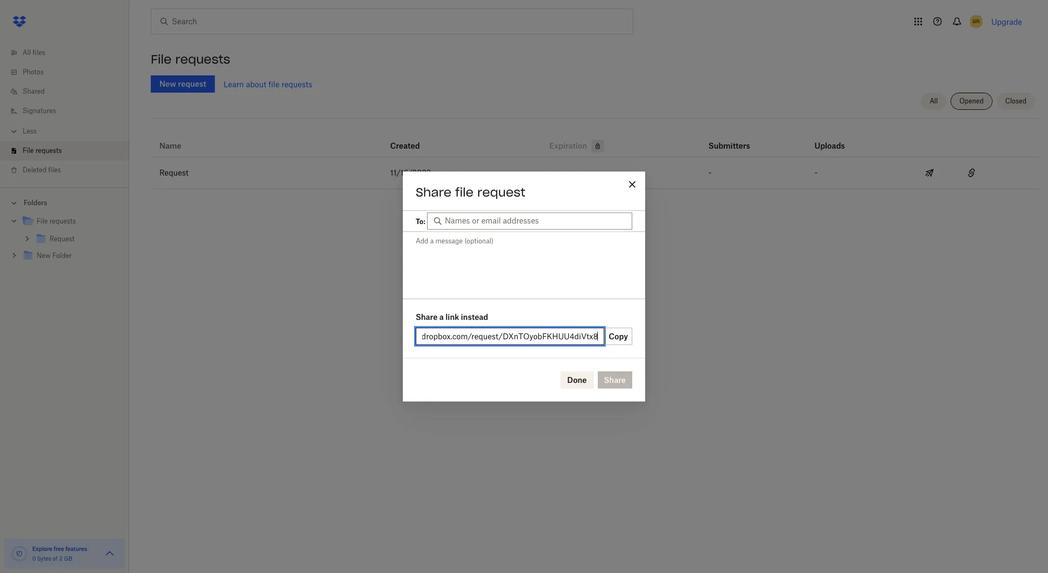 Task type: describe. For each thing, give the bounding box(es) containing it.
cell inside row
[[998, 157, 1040, 189]]

link
[[446, 312, 459, 321]]

upgrade link
[[992, 17, 1023, 26]]

0
[[32, 556, 36, 562]]

share file request
[[416, 185, 526, 200]]

about
[[246, 79, 267, 89]]

of
[[53, 556, 58, 562]]

request
[[478, 185, 526, 200]]

all for all
[[930, 97, 938, 105]]

explore
[[32, 546, 52, 552]]

all button
[[922, 93, 947, 110]]

0 vertical spatial file requests link
[[9, 141, 129, 161]]

file requests group
[[0, 211, 129, 273]]

shared
[[23, 87, 45, 95]]

1 - from the left
[[550, 168, 553, 177]]

deleted files link
[[9, 161, 129, 180]]

file requests inside group
[[37, 217, 76, 225]]

to:
[[416, 217, 426, 225]]

file requests link inside group
[[22, 214, 121, 229]]

files for all files
[[33, 48, 45, 57]]

file inside group
[[37, 217, 48, 225]]

3 - from the left
[[815, 168, 818, 177]]

file inside list item
[[23, 147, 34, 155]]

row containing request
[[151, 157, 1040, 189]]

send email image
[[923, 167, 936, 179]]

gb
[[64, 556, 72, 562]]

2 column header from the left
[[815, 127, 858, 152]]

2
[[59, 556, 62, 562]]

less image
[[9, 126, 19, 137]]

Share a link instead text field
[[422, 331, 598, 342]]

share for share a link instead
[[416, 312, 438, 321]]

0 vertical spatial file requests
[[151, 52, 230, 67]]

closed
[[1006, 97, 1027, 105]]

less
[[23, 127, 37, 135]]

learn about file requests
[[224, 79, 312, 89]]

Contact input text field
[[445, 214, 627, 226]]

dropbox image
[[9, 11, 30, 32]]

share a link instead
[[416, 312, 488, 321]]

folders
[[24, 199, 47, 207]]

done
[[568, 375, 587, 384]]

files for deleted files
[[48, 166, 61, 174]]

11/16/2023
[[390, 168, 431, 177]]

instead
[[461, 312, 488, 321]]

opened
[[960, 97, 984, 105]]

learn
[[224, 79, 244, 89]]

deleted
[[23, 166, 47, 174]]

deleted files
[[23, 166, 61, 174]]

1 column header from the left
[[709, 127, 752, 152]]

request
[[159, 168, 189, 177]]



Task type: locate. For each thing, give the bounding box(es) containing it.
1 horizontal spatial all
[[930, 97, 938, 105]]

0 vertical spatial file
[[151, 52, 172, 67]]

file requests link down "folders" button
[[22, 214, 121, 229]]

1 vertical spatial file requests
[[23, 147, 62, 155]]

learn about file requests link
[[224, 79, 312, 89]]

files right deleted
[[48, 166, 61, 174]]

file
[[151, 52, 172, 67], [23, 147, 34, 155], [37, 217, 48, 225]]

0 vertical spatial share
[[416, 185, 452, 200]]

2 vertical spatial file requests
[[37, 217, 76, 225]]

requests right the about
[[282, 79, 312, 89]]

file right the about
[[269, 79, 280, 89]]

folders button
[[0, 195, 129, 211]]

cell
[[998, 157, 1040, 189]]

files
[[33, 48, 45, 57], [48, 166, 61, 174]]

copy link image
[[966, 167, 979, 179]]

row
[[151, 122, 1040, 157], [151, 157, 1040, 189]]

0 horizontal spatial file
[[269, 79, 280, 89]]

share file request dialog
[[403, 172, 646, 402]]

files up photos
[[33, 48, 45, 57]]

1 horizontal spatial column header
[[815, 127, 858, 152]]

1 vertical spatial files
[[48, 166, 61, 174]]

file requests link up deleted files
[[9, 141, 129, 161]]

1 share from the top
[[416, 185, 452, 200]]

closed button
[[997, 93, 1036, 110]]

2 share from the top
[[416, 312, 438, 321]]

1 vertical spatial file
[[455, 185, 474, 200]]

a
[[440, 312, 444, 321]]

signatures
[[23, 107, 56, 115]]

1 horizontal spatial files
[[48, 166, 61, 174]]

requests
[[175, 52, 230, 67], [282, 79, 312, 89], [36, 147, 62, 155], [50, 217, 76, 225]]

1 row from the top
[[151, 122, 1040, 157]]

-
[[550, 168, 553, 177], [709, 168, 712, 177], [815, 168, 818, 177]]

column header
[[709, 127, 752, 152], [815, 127, 858, 152]]

explore free features 0 bytes of 2 gb
[[32, 546, 87, 562]]

pro trial element
[[588, 140, 605, 152]]

upgrade
[[992, 17, 1023, 26]]

file requests link
[[9, 141, 129, 161], [22, 214, 121, 229]]

shared link
[[9, 82, 129, 101]]

quota usage element
[[11, 545, 28, 563]]

2 row from the top
[[151, 157, 1040, 189]]

file requests up learn
[[151, 52, 230, 67]]

file requests list item
[[0, 141, 129, 161]]

photos
[[23, 68, 44, 76]]

signatures link
[[9, 101, 129, 121]]

1 vertical spatial file
[[23, 147, 34, 155]]

name
[[159, 141, 181, 150]]

bytes
[[37, 556, 51, 562]]

features
[[65, 546, 87, 552]]

2 - from the left
[[709, 168, 712, 177]]

share left a
[[416, 312, 438, 321]]

1 horizontal spatial file
[[37, 217, 48, 225]]

all up photos
[[23, 48, 31, 57]]

table containing name
[[151, 122, 1040, 189]]

file
[[269, 79, 280, 89], [455, 185, 474, 200]]

all left opened
[[930, 97, 938, 105]]

1 vertical spatial share
[[416, 312, 438, 321]]

2 horizontal spatial -
[[815, 168, 818, 177]]

list containing all files
[[0, 37, 129, 188]]

list
[[0, 37, 129, 188]]

1 horizontal spatial file
[[455, 185, 474, 200]]

created
[[390, 141, 420, 150]]

copy button
[[605, 328, 633, 345]]

share down 11/16/2023
[[416, 185, 452, 200]]

all inside button
[[930, 97, 938, 105]]

free
[[54, 546, 64, 552]]

2 horizontal spatial file
[[151, 52, 172, 67]]

share for share file request
[[416, 185, 452, 200]]

file inside dialog
[[455, 185, 474, 200]]

0 horizontal spatial all
[[23, 48, 31, 57]]

all inside list
[[23, 48, 31, 57]]

0 horizontal spatial column header
[[709, 127, 752, 152]]

0 horizontal spatial file
[[23, 147, 34, 155]]

2 vertical spatial file
[[37, 217, 48, 225]]

requests up deleted files
[[36, 147, 62, 155]]

file requests down "folders" button
[[37, 217, 76, 225]]

photos link
[[9, 63, 129, 82]]

created button
[[390, 140, 420, 152]]

row containing name
[[151, 122, 1040, 157]]

table
[[151, 122, 1040, 189]]

1 vertical spatial all
[[930, 97, 938, 105]]

requests inside group
[[50, 217, 76, 225]]

0 vertical spatial all
[[23, 48, 31, 57]]

0 vertical spatial files
[[33, 48, 45, 57]]

requests up learn
[[175, 52, 230, 67]]

file requests
[[151, 52, 230, 67], [23, 147, 62, 155], [37, 217, 76, 225]]

1 horizontal spatial -
[[709, 168, 712, 177]]

requests inside list item
[[36, 147, 62, 155]]

file requests inside list item
[[23, 147, 62, 155]]

file requests up deleted files
[[23, 147, 62, 155]]

1 vertical spatial file requests link
[[22, 214, 121, 229]]

0 vertical spatial file
[[269, 79, 280, 89]]

0 horizontal spatial files
[[33, 48, 45, 57]]

all for all files
[[23, 48, 31, 57]]

Add a message (optional) text field
[[403, 232, 646, 297]]

share
[[416, 185, 452, 200], [416, 312, 438, 321]]

done button
[[561, 372, 594, 389]]

all files link
[[9, 43, 129, 63]]

copy
[[609, 332, 628, 341]]

requests down "folders" button
[[50, 217, 76, 225]]

all
[[23, 48, 31, 57], [930, 97, 938, 105]]

opened button
[[951, 93, 993, 110]]

file left the request
[[455, 185, 474, 200]]

all files
[[23, 48, 45, 57]]

0 horizontal spatial -
[[550, 168, 553, 177]]



Task type: vqa. For each thing, say whether or not it's contained in the screenshot.
"Learn about file requests"
yes



